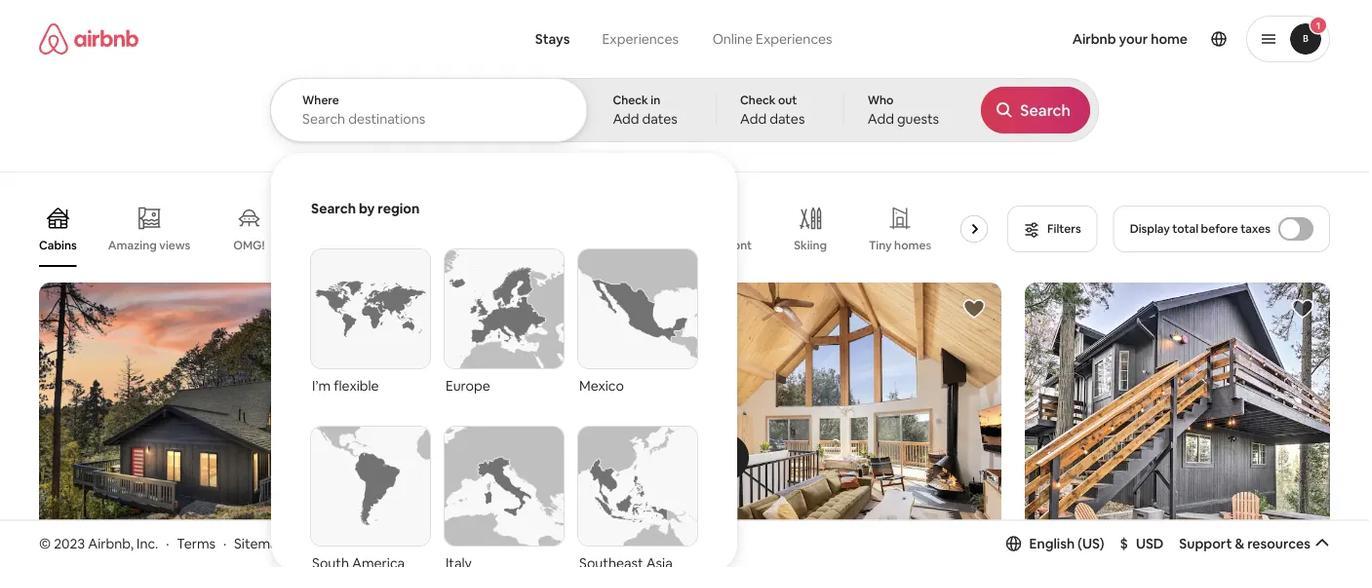 Task type: vqa. For each thing, say whether or not it's contained in the screenshot.
5%
no



Task type: describe. For each thing, give the bounding box(es) containing it.
2023
[[54, 535, 85, 553]]

terms
[[177, 535, 216, 553]]

search by region
[[311, 200, 420, 218]]

i'm flexible
[[312, 378, 379, 395]]

$
[[1121, 535, 1129, 553]]

© 2023 airbnb, inc. ·
[[39, 535, 169, 553]]

airbnb
[[1073, 30, 1117, 48]]

add to wishlist: topanga, california image
[[634, 298, 658, 321]]

1 privacy from the left
[[305, 535, 350, 553]]

support & resources
[[1180, 535, 1311, 553]]

add for check out add dates
[[741, 110, 767, 128]]

off-the-grid
[[394, 238, 461, 253]]

tiny homes
[[869, 238, 932, 253]]

your privacy choices link
[[368, 535, 531, 554]]

what can we help you find? tab list
[[520, 20, 696, 59]]

(us)
[[1078, 535, 1105, 553]]

1 add to wishlist: lake arrowhead, california image from the left
[[305, 298, 329, 321]]

airbnb your home link
[[1061, 19, 1200, 60]]

online experiences link
[[696, 20, 850, 59]]

support
[[1180, 535, 1233, 553]]

lakefront
[[964, 238, 1017, 253]]

3 · from the left
[[357, 535, 360, 553]]

skiing
[[794, 238, 827, 253]]

1 · from the left
[[166, 535, 169, 553]]

$ usd
[[1121, 535, 1164, 553]]

views
[[159, 238, 191, 253]]

mexico
[[580, 378, 624, 395]]

europe
[[446, 378, 491, 395]]

region
[[378, 200, 420, 218]]

check for check out add dates
[[741, 93, 776, 108]]

1 button
[[1247, 16, 1331, 62]]

the-
[[416, 238, 439, 253]]

search
[[311, 200, 356, 218]]

2 experiences from the left
[[756, 30, 833, 48]]

resources
[[1248, 535, 1311, 553]]

english (us)
[[1030, 535, 1105, 553]]

experiences inside button
[[603, 30, 679, 48]]

airbnb your home
[[1073, 30, 1188, 48]]

omg!
[[233, 238, 265, 253]]

usd
[[1137, 535, 1164, 553]]

check for check in add dates
[[613, 93, 649, 108]]

amazing views
[[108, 238, 191, 253]]

who
[[868, 93, 894, 108]]

before
[[1202, 221, 1239, 237]]

show
[[640, 449, 675, 467]]

total
[[1173, 221, 1199, 237]]

amazing for amazing views
[[108, 238, 157, 253]]

boats
[[319, 238, 351, 253]]

who add guests
[[868, 93, 940, 128]]

group containing amazing views
[[39, 191, 1018, 267]]

online experiences
[[713, 30, 833, 48]]

sitemap
[[234, 535, 286, 553]]



Task type: locate. For each thing, give the bounding box(es) containing it.
in
[[651, 93, 661, 108]]

i'm
[[312, 378, 331, 395]]

grid
[[439, 238, 461, 253]]

by
[[359, 200, 375, 218]]

1 horizontal spatial amazing
[[578, 238, 627, 253]]

stays button
[[520, 20, 586, 59]]

dates down out
[[770, 110, 805, 128]]

cabins
[[39, 238, 77, 253]]

home
[[1152, 30, 1188, 48]]

inc.
[[137, 535, 158, 553]]

your
[[1120, 30, 1149, 48]]

online
[[713, 30, 753, 48]]

0 horizontal spatial check
[[613, 93, 649, 108]]

1 horizontal spatial add to wishlist: lake arrowhead, california image
[[1292, 298, 1315, 321]]

display total before taxes
[[1131, 221, 1271, 237]]

show map
[[640, 449, 707, 467]]

&
[[1236, 535, 1245, 553]]

privacy right your
[[399, 535, 444, 553]]

0 horizontal spatial amazing
[[108, 238, 157, 253]]

mansions
[[494, 238, 545, 253]]

1 horizontal spatial check
[[741, 93, 776, 108]]

· right the terms
[[223, 535, 227, 553]]

profile element
[[880, 0, 1331, 78]]

check left in
[[613, 93, 649, 108]]

· right inc.
[[166, 535, 169, 553]]

flexible
[[334, 378, 379, 395]]

add inside check out add dates
[[741, 110, 767, 128]]

none search field containing stays
[[270, 0, 1100, 568]]

amazing for amazing pools
[[578, 238, 627, 253]]

0 horizontal spatial privacy
[[305, 535, 350, 553]]

out
[[779, 93, 798, 108]]

privacy inside your privacy choices link
[[399, 535, 444, 553]]

2 add from the left
[[741, 110, 767, 128]]

check in add dates
[[613, 93, 678, 128]]

· left your
[[357, 535, 360, 553]]

1 add from the left
[[613, 110, 640, 128]]

1 horizontal spatial privacy
[[399, 535, 444, 553]]

3 add from the left
[[868, 110, 895, 128]]

1 horizontal spatial add
[[741, 110, 767, 128]]

add down who
[[868, 110, 895, 128]]

taxes
[[1241, 221, 1271, 237]]

2 horizontal spatial add
[[868, 110, 895, 128]]

filters button
[[1008, 206, 1098, 253]]

off-
[[394, 238, 416, 253]]

dates for check in add dates
[[643, 110, 678, 128]]

check out add dates
[[741, 93, 805, 128]]

0 horizontal spatial ·
[[166, 535, 169, 553]]

1 experiences from the left
[[603, 30, 679, 48]]

terms link
[[177, 535, 216, 553]]

guests
[[898, 110, 940, 128]]

group
[[39, 191, 1018, 267], [39, 283, 344, 568], [368, 283, 673, 568], [697, 283, 1002, 568], [1026, 283, 1331, 568]]

where
[[302, 93, 339, 108]]

dates inside check in add dates
[[643, 110, 678, 128]]

show map button
[[620, 435, 750, 482]]

2 horizontal spatial ·
[[357, 535, 360, 553]]

experiences
[[603, 30, 679, 48], [756, 30, 833, 48]]

1 horizontal spatial experiences
[[756, 30, 833, 48]]

experiences right online
[[756, 30, 833, 48]]

2 add to wishlist: lake arrowhead, california image from the left
[[1292, 298, 1315, 321]]

amazing left views
[[108, 238, 157, 253]]

airbnb,
[[88, 535, 134, 553]]

amazing pools
[[578, 238, 660, 253]]

dates
[[643, 110, 678, 128], [770, 110, 805, 128]]

add inside check in add dates
[[613, 110, 640, 128]]

privacy
[[305, 535, 350, 553], [399, 535, 444, 553]]

dates inside check out add dates
[[770, 110, 805, 128]]

add to wishlist: lake arrowhead, california image
[[305, 298, 329, 321], [1292, 298, 1315, 321]]

1 check from the left
[[613, 93, 649, 108]]

beachfront
[[691, 238, 752, 253]]

None search field
[[270, 0, 1100, 568]]

©
[[39, 535, 51, 553]]

2 dates from the left
[[770, 110, 805, 128]]

your
[[368, 535, 396, 553]]

dates down in
[[643, 110, 678, 128]]

experiences up in
[[603, 30, 679, 48]]

pools
[[629, 238, 660, 253]]

0 horizontal spatial add
[[613, 110, 640, 128]]

english (us) button
[[1007, 535, 1105, 553]]

Where field
[[302, 110, 558, 128]]

filters
[[1048, 221, 1082, 237]]

2 check from the left
[[741, 93, 776, 108]]

add for check in add dates
[[613, 110, 640, 128]]

terms · sitemap
[[177, 535, 286, 553]]

2 privacy from the left
[[399, 535, 444, 553]]

add
[[613, 110, 640, 128], [741, 110, 767, 128], [868, 110, 895, 128]]

homes
[[895, 238, 932, 253]]

·
[[166, 535, 169, 553], [223, 535, 227, 553], [357, 535, 360, 553]]

1 horizontal spatial dates
[[770, 110, 805, 128]]

check inside check out add dates
[[741, 93, 776, 108]]

experiences button
[[586, 20, 696, 59]]

english
[[1030, 535, 1075, 553]]

1 dates from the left
[[643, 110, 678, 128]]

1 horizontal spatial ·
[[223, 535, 227, 553]]

1
[[1317, 19, 1321, 32]]

check left out
[[741, 93, 776, 108]]

privacy left your
[[305, 535, 350, 553]]

2 · from the left
[[223, 535, 227, 553]]

check inside check in add dates
[[613, 93, 649, 108]]

stays
[[536, 30, 570, 48]]

amazing left the pools
[[578, 238, 627, 253]]

add inside who add guests
[[868, 110, 895, 128]]

add to wishlist: lake arrowhead, california image
[[963, 298, 986, 321]]

0 horizontal spatial dates
[[643, 110, 678, 128]]

sitemap link
[[234, 535, 286, 553]]

choices
[[447, 535, 498, 553]]

amazing
[[108, 238, 157, 253], [578, 238, 627, 253]]

display
[[1131, 221, 1171, 237]]

check
[[613, 93, 649, 108], [741, 93, 776, 108]]

0 horizontal spatial experiences
[[603, 30, 679, 48]]

add down experiences button
[[613, 110, 640, 128]]

display total before taxes button
[[1114, 206, 1331, 253]]

stays tab panel
[[270, 78, 1100, 568]]

dates for check out add dates
[[770, 110, 805, 128]]

map
[[678, 449, 707, 467]]

privacy link
[[305, 535, 350, 553]]

tiny
[[869, 238, 892, 253]]

add down online experiences
[[741, 110, 767, 128]]

0 horizontal spatial add to wishlist: lake arrowhead, california image
[[305, 298, 329, 321]]

your privacy choices
[[368, 535, 498, 553]]

support & resources button
[[1180, 535, 1331, 553]]



